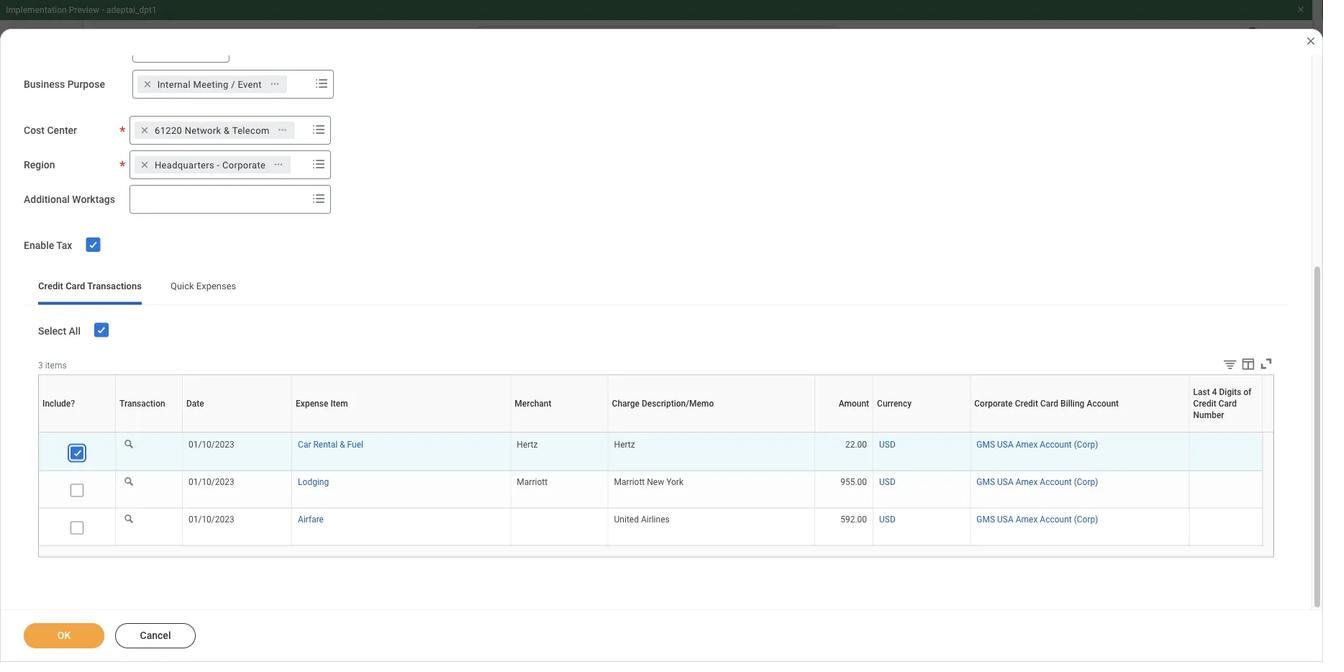 Task type: describe. For each thing, give the bounding box(es) containing it.
- for headquarters - corporate
[[217, 160, 220, 170]]

expense inside expense reports to submit edit or view expense reports that require action
[[434, 500, 472, 512]]

charge description/memo button
[[707, 433, 716, 433]]

need
[[777, 500, 799, 512]]

include? button
[[75, 433, 79, 433]]

1 draft from the top
[[337, 540, 365, 550]]

0 vertical spatial item
[[331, 399, 348, 409]]

2 horizontal spatial corporate
[[1074, 433, 1077, 433]]

date inside row element
[[186, 399, 204, 409]]

internal
[[157, 79, 191, 90]]

business purpose
[[24, 79, 105, 90]]

expense transactions link
[[12, 204, 218, 239]]

merchant button
[[558, 433, 561, 433]]

usd link for 955.00
[[879, 474, 896, 487]]

spend
[[512, 362, 545, 375]]

create expense report link
[[334, 360, 457, 377]]

955.00
[[841, 477, 867, 487]]

01/10/2023 -
[[647, 549, 707, 561]]

usa for 22.00
[[997, 440, 1014, 450]]

gms usa amex account (corp) for 955.00
[[977, 477, 1098, 487]]

number inside last 4 digits of credit card number
[[1193, 410, 1224, 421]]

implementation preview -   adeptai_dpt1
[[6, 5, 157, 15]]

preview
[[69, 5, 99, 15]]

expense reports to submit edit or view expense reports that require action
[[380, 480, 590, 512]]

event
[[238, 79, 262, 90]]

01/10/2023 for lodging
[[189, 477, 234, 487]]

& for telecom
[[224, 125, 230, 136]]

fuel
[[347, 440, 363, 450]]

1 vertical spatial prompts image
[[310, 156, 327, 173]]

04/20/2023
[[334, 552, 388, 564]]

expenses inside dialog
[[196, 281, 236, 292]]

meeting
[[193, 79, 229, 90]]

transaction:
[[699, 610, 754, 622]]

united airlines
[[614, 514, 670, 524]]

1 vertical spatial last
[[1220, 433, 1221, 433]]

cost center
[[24, 125, 77, 137]]

(corp) for 955.00
[[1074, 477, 1098, 487]]

edit
[[380, 500, 397, 512]]

card inside last 4 digits of credit card number
[[1219, 399, 1237, 409]]

0 horizontal spatial airlines
[[641, 514, 670, 524]]

gms usa amex account (corp) link for 22.00
[[977, 437, 1098, 450]]

create expense report
[[336, 362, 456, 375]]

related actions image
[[274, 160, 284, 170]]

expense reports
[[60, 180, 148, 194]]

0 vertical spatial description/memo
[[642, 399, 714, 409]]

headquarters - corporate element
[[155, 158, 266, 171]]

usd for 955.00
[[879, 477, 896, 487]]

list inside main content
[[317, 348, 1219, 377]]

expenses hub
[[60, 92, 152, 109]]

and
[[727, 515, 744, 527]]

close environment banner image
[[1297, 5, 1305, 14]]

ext link image for find out your financial well-being
[[189, 402, 207, 417]]

create spend authorization
[[474, 362, 619, 375]]

(corp) for 22.00
[[1074, 440, 1098, 450]]

1 hertz from the left
[[517, 440, 538, 450]]

task pay image
[[26, 178, 43, 196]]

enable tax
[[24, 240, 72, 252]]

transaction inside row element
[[119, 399, 165, 409]]

transactions to expense element
[[693, 479, 838, 499]]

amex for 22.00
[[1016, 440, 1038, 450]]

marriott for marriott new york
[[614, 477, 645, 487]]

related actions image inside 04/20/2023 - exp-00009601 element
[[476, 554, 487, 564]]

to inside transactions to expense expenses that you need to add to expense reports and submit
[[771, 480, 785, 495]]

tax
[[56, 240, 72, 252]]

cancel button
[[115, 623, 196, 648]]

1 vertical spatial number
[[1229, 433, 1231, 433]]

create for create spend authorization
[[474, 362, 509, 375]]

reports inside transactions to expense expenses that you need to add to expense reports and submit
[[693, 515, 725, 527]]

your
[[100, 403, 119, 415]]

draft button
[[317, 589, 611, 649]]

expenses inside 'navigation pane' region
[[60, 92, 122, 109]]

x small image for business purpose
[[140, 77, 155, 92]]

2 to from the left
[[832, 500, 841, 512]]

ext link image for community
[[189, 373, 207, 388]]

notifications element
[[1183, 27, 1223, 59]]

charge description/memo
[[612, 399, 714, 409]]

date button
[[236, 433, 238, 433]]

purpose
[[67, 79, 105, 90]]

gms for 22.00
[[977, 440, 995, 450]]

4 inside last 4 digits of credit card number
[[1212, 387, 1217, 397]]

lodging
[[298, 477, 329, 487]]

1 vertical spatial amount
[[842, 433, 845, 433]]

0 vertical spatial check small image
[[84, 236, 102, 253]]

marriott for marriott
[[517, 477, 548, 487]]

expense item
[[296, 399, 348, 409]]

community
[[60, 375, 112, 386]]

merchant inside row element
[[515, 399, 552, 409]]

61220
[[155, 125, 182, 136]]

business
[[24, 79, 65, 90]]

headquarters - corporate
[[155, 160, 266, 170]]

22.00
[[845, 440, 867, 450]]

hub
[[126, 92, 152, 109]]

transactions inside transactions to expense expenses that you need to add to expense reports and submit
[[693, 480, 768, 495]]

profile logan mcneil element
[[1264, 27, 1304, 59]]

card inside button
[[676, 610, 697, 622]]

headquarters
[[155, 160, 214, 170]]

usd link for 22.00
[[879, 437, 896, 450]]

gms usa amex account (corp) link for 955.00
[[977, 474, 1098, 487]]

1 horizontal spatial currency
[[920, 433, 923, 433]]

expense reports link
[[12, 170, 218, 204]]

0 horizontal spatial currency
[[877, 399, 912, 409]]

lodging link
[[298, 474, 329, 487]]

3
[[38, 360, 43, 370]]

quick expenses
[[171, 281, 236, 292]]

1 vertical spatial description/memo
[[709, 433, 715, 433]]

payment elections
[[60, 284, 157, 298]]

ok button
[[24, 623, 104, 648]]

internal meeting / event element
[[157, 78, 262, 91]]

create spend authorization link
[[473, 360, 621, 377]]

gms usa amex account (corp) link for 592.00
[[977, 512, 1098, 524]]

select
[[38, 325, 66, 337]]

include? for include? transaction date expense item merchant charge description/memo amount currency corporate credit card billing account last 4 digits of credit card number
[[75, 433, 78, 433]]

add
[[813, 500, 829, 512]]

01/10/2023 - united airlines
[[647, 549, 776, 561]]

network
[[185, 125, 221, 136]]

airlines inside button
[[741, 549, 776, 561]]

1 vertical spatial of
[[1224, 433, 1225, 433]]

check small image
[[93, 322, 110, 339]]

expense transactions
[[60, 215, 174, 228]]

additional worktags
[[24, 194, 115, 206]]

quick
[[171, 281, 194, 292]]

report
[[421, 362, 456, 375]]

attention
[[361, 431, 419, 448]]

timeline milestone image
[[26, 248, 43, 265]]

toolbar inside dialog
[[1212, 356, 1274, 375]]

usd for 22.00
[[879, 440, 896, 450]]

592.00
[[841, 514, 867, 524]]

fullscreen image
[[1259, 356, 1274, 372]]

- inside banner
[[102, 5, 104, 15]]

telecom
[[232, 125, 270, 136]]

that inside transactions to expense expenses that you need to add to expense reports and submit
[[738, 500, 756, 512]]

reports for expense reports to submit edit or view expense reports that require action
[[433, 480, 479, 495]]

usa for 955.00
[[997, 477, 1014, 487]]

navigation pane region
[[0, 66, 230, 662]]

last 4 digits of credit card number button
[[1220, 433, 1232, 433]]

click to view/edit grid preferences image
[[1241, 356, 1256, 372]]

01/10/2023 for car rental & fuel
[[189, 440, 234, 450]]

elections
[[109, 284, 157, 298]]

x small image
[[137, 123, 152, 138]]

travel
[[60, 249, 92, 263]]

exp-
[[397, 552, 419, 564]]

61220 network & telecom
[[155, 125, 270, 136]]

0 horizontal spatial united
[[614, 514, 639, 524]]

$955.00
[[757, 610, 793, 622]]

account for 22.00
[[1040, 440, 1072, 450]]

view
[[411, 500, 432, 512]]

charge inside row element
[[612, 399, 640, 409]]

payment elections link
[[12, 273, 218, 308]]

travel profile
[[60, 249, 129, 263]]

credit inside last 4 digits of credit card number
[[1193, 399, 1217, 409]]

amex for 592.00
[[1016, 514, 1038, 524]]

out
[[82, 403, 97, 415]]

suggested links element
[[12, 366, 218, 424]]

financial
[[122, 403, 160, 415]]

to inside expense reports to submit edit or view expense reports that require action
[[481, 480, 495, 495]]

draft inside button
[[337, 600, 365, 610]]

cost
[[24, 125, 45, 137]]

credit card transaction: $955.00 element
[[647, 609, 837, 623]]



Task type: vqa. For each thing, say whether or not it's contained in the screenshot.
Fuel
yes



Task type: locate. For each thing, give the bounding box(es) containing it.
2 gms usa amex account (corp) link from the top
[[977, 474, 1098, 487]]

expense reports to submit element
[[380, 479, 540, 499]]

corporate inside option
[[222, 160, 266, 170]]

1 that from the left
[[509, 500, 526, 512]]

include? down find
[[75, 433, 78, 433]]

expense item button
[[399, 433, 404, 433]]

1 horizontal spatial of
[[1244, 387, 1252, 397]]

row element down marriott new york
[[39, 508, 1263, 550]]

dialog containing business purpose
[[0, 0, 1323, 662]]

1 horizontal spatial number
[[1229, 433, 1231, 433]]

digits down 'select to filter grid data' image
[[1219, 387, 1242, 397]]

related actions image inside 61220 network & telecom, press delete to clear value. option
[[277, 125, 288, 135]]

3 amex from the top
[[1016, 514, 1038, 524]]

2 01/10/2023 from the top
[[189, 477, 234, 487]]

expense up the 592.00 on the right bottom of page
[[843, 500, 881, 512]]

2 usd from the top
[[879, 477, 896, 487]]

expenses
[[60, 92, 122, 109], [196, 281, 236, 292], [693, 500, 736, 512]]

61220 network & telecom element
[[155, 124, 270, 137]]

0 horizontal spatial merchant
[[515, 399, 552, 409]]

row element down include? transaction date expense item merchant charge description/memo amount currency corporate credit card billing account last 4 digits of credit card number
[[39, 434, 1263, 476]]

- left 'exp-' at the left
[[391, 552, 394, 564]]

billing down corporate credit card billing account
[[1081, 433, 1083, 433]]

1 create from the left
[[336, 362, 370, 375]]

0 vertical spatial currency
[[877, 399, 912, 409]]

usd link right the 592.00 on the right bottom of page
[[879, 512, 896, 524]]

x small image inside internal meeting / event, press delete to clear value. option
[[140, 77, 155, 92]]

united down and
[[709, 549, 739, 561]]

to up edit or view expense reports that require action element
[[481, 480, 495, 495]]

tab list containing credit card transactions
[[24, 271, 1289, 305]]

related actions image right the telecom on the top
[[277, 125, 288, 135]]

1 vertical spatial expenses
[[196, 281, 236, 292]]

expense inside transactions to expense expenses that you need to add to expense reports and submit
[[788, 480, 838, 495]]

united inside button
[[709, 549, 739, 561]]

billing up corporate credit card billing account button
[[1061, 399, 1085, 409]]

prompts image
[[313, 75, 330, 92], [310, 156, 327, 173], [310, 190, 327, 207]]

digits
[[1219, 387, 1242, 397], [1222, 433, 1224, 433]]

headquarters - corporate, press delete to clear value. option
[[135, 156, 291, 174]]

1 vertical spatial billing
[[1081, 433, 1083, 433]]

merchant down create spend authorization
[[558, 433, 561, 433]]

last 4 digits of credit card number
[[1193, 387, 1252, 421]]

0 horizontal spatial reports
[[107, 180, 148, 194]]

0 vertical spatial gms usa amex account (corp)
[[977, 440, 1098, 450]]

action
[[562, 500, 590, 512]]

0 horizontal spatial marriott
[[517, 477, 548, 487]]

implementation
[[6, 5, 67, 15]]

1 amex from the top
[[1016, 440, 1038, 450]]

1 vertical spatial reports
[[693, 515, 725, 527]]

amex for 955.00
[[1016, 477, 1038, 487]]

number
[[1193, 410, 1224, 421], [1229, 433, 1231, 433]]

1 vertical spatial gms usa amex account (corp) link
[[977, 474, 1098, 487]]

2 to from the left
[[771, 480, 785, 495]]

1 vertical spatial amex
[[1016, 477, 1038, 487]]

draft up 04/20/2023
[[337, 540, 365, 550]]

0 vertical spatial related actions image
[[270, 79, 280, 89]]

1 vertical spatial 01/10/2023
[[189, 477, 234, 487]]

expenses inside transactions to expense expenses that you need to add to expense reports and submit
[[693, 500, 736, 512]]

draft down 04/20/2023
[[337, 600, 365, 610]]

check small image right 'tax' on the left top of the page
[[84, 236, 102, 253]]

3 gms usa amex account (corp) link from the top
[[977, 512, 1098, 524]]

airfare link
[[298, 512, 324, 524]]

amount up amount button
[[839, 399, 869, 409]]

adeptai_dpt1
[[107, 5, 157, 15]]

01/10/2023
[[189, 440, 234, 450], [189, 477, 234, 487], [189, 514, 234, 524]]

usd right the 592.00 on the right bottom of page
[[879, 514, 896, 524]]

2 (corp) from the top
[[1074, 477, 1098, 487]]

reports inside expense reports to submit edit or view expense reports that require action
[[474, 500, 506, 512]]

row element
[[39, 376, 1266, 433], [39, 434, 1263, 476], [39, 471, 1263, 513], [39, 508, 1263, 550]]

create for create expense report
[[336, 362, 370, 375]]

4 row element from the top
[[39, 508, 1263, 550]]

3 gms from the top
[[977, 514, 995, 524]]

usa
[[997, 440, 1014, 450], [997, 477, 1014, 487], [997, 514, 1014, 524]]

& for fuel
[[340, 440, 345, 450]]

0 vertical spatial -
[[102, 5, 104, 15]]

1 horizontal spatial airlines
[[741, 549, 776, 561]]

1 horizontal spatial -
[[217, 160, 220, 170]]

dashboard image
[[26, 144, 43, 161]]

0 vertical spatial usd
[[879, 440, 896, 450]]

1 vertical spatial transactions
[[87, 281, 142, 292]]

3 usd from the top
[[879, 514, 896, 524]]

reports inside 'navigation pane' region
[[107, 180, 148, 194]]

1 vertical spatial -
[[217, 160, 220, 170]]

marriott left new
[[614, 477, 645, 487]]

3 gms usa amex account (corp) from the top
[[977, 514, 1098, 524]]

credit card transaction: $955.00 button
[[629, 586, 923, 632]]

usd link
[[879, 437, 896, 450], [879, 474, 896, 487], [879, 512, 896, 524]]

transactions up and
[[693, 480, 768, 495]]

digits down last 4 digits of credit card number
[[1222, 433, 1224, 433]]

2 that from the left
[[738, 500, 756, 512]]

0 horizontal spatial number
[[1193, 410, 1224, 421]]

transactions down travel profile link
[[87, 281, 142, 292]]

related actions image
[[270, 79, 280, 89], [277, 125, 288, 135], [476, 554, 487, 564]]

0 horizontal spatial to
[[801, 500, 810, 512]]

01/10/2023 for airfare
[[189, 514, 234, 524]]

marriott
[[517, 477, 548, 487], [614, 477, 645, 487]]

marriott new york
[[614, 477, 684, 487]]

0 horizontal spatial of
[[1224, 433, 1225, 433]]

car rental & fuel
[[298, 440, 363, 450]]

rental
[[313, 440, 338, 450]]

main content
[[0, 66, 1323, 662]]

ext link image
[[189, 373, 207, 388], [189, 402, 207, 417]]

related actions image for business purpose
[[270, 79, 280, 89]]

create up expense item
[[336, 362, 370, 375]]

account for 955.00
[[1040, 477, 1072, 487]]

center
[[47, 125, 77, 137]]

gms usa amex account (corp) link
[[977, 437, 1098, 450], [977, 474, 1098, 487], [977, 512, 1098, 524]]

item up needs
[[331, 399, 348, 409]]

1 horizontal spatial item
[[402, 433, 403, 433]]

check small image
[[84, 236, 102, 253], [69, 445, 86, 462]]

0 vertical spatial transactions
[[107, 215, 174, 228]]

worktags
[[72, 194, 115, 206]]

all
[[69, 325, 81, 337]]

select all
[[38, 325, 81, 337]]

prompts image for worktags
[[310, 190, 327, 207]]

submit
[[747, 515, 777, 527]]

expense inside row element
[[296, 399, 328, 409]]

expenses hub element
[[60, 91, 178, 111]]

being
[[184, 403, 209, 415]]

amount inside row element
[[839, 399, 869, 409]]

0 horizontal spatial reports
[[474, 500, 506, 512]]

main content containing expenses hub
[[0, 66, 1323, 662]]

2 marriott from the left
[[614, 477, 645, 487]]

1 vertical spatial digits
[[1222, 433, 1224, 433]]

0 vertical spatial amount
[[839, 399, 869, 409]]

related actions image right the '00009601'
[[476, 554, 487, 564]]

1 01/10/2023 from the top
[[189, 440, 234, 450]]

1 vertical spatial transaction
[[147, 433, 150, 433]]

date
[[186, 399, 204, 409], [236, 433, 238, 433]]

transformation import image
[[189, 92, 207, 109]]

reports up edit or view expense reports that require action element
[[433, 480, 479, 495]]

0 vertical spatial billing
[[1061, 399, 1085, 409]]

gms
[[977, 440, 995, 450], [977, 477, 995, 487], [977, 514, 995, 524]]

expense inside transactions to expense expenses that you need to add to expense reports and submit
[[843, 500, 881, 512]]

find out your financial well-being link
[[12, 395, 218, 424]]

0 vertical spatial draft
[[337, 540, 365, 550]]

- inside option
[[217, 160, 220, 170]]

2 draft from the top
[[337, 600, 365, 610]]

1 vertical spatial date
[[236, 433, 238, 433]]

1 ext link image from the top
[[189, 373, 207, 388]]

61220 network & telecom, press delete to clear value. option
[[135, 122, 295, 139]]

expense inside expense reports to submit edit or view expense reports that require action
[[380, 480, 429, 495]]

well-
[[163, 403, 184, 415]]

usd for 592.00
[[879, 514, 896, 524]]

1 vertical spatial include?
[[75, 433, 78, 433]]

3 row element from the top
[[39, 471, 1263, 513]]

tab list
[[24, 271, 1289, 305]]

hertz down include? transaction date expense item merchant charge description/memo amount currency corporate credit card billing account last 4 digits of credit card number
[[614, 440, 635, 450]]

(corp) for 592.00
[[1074, 514, 1098, 524]]

x small image for region
[[137, 158, 152, 172]]

2 vertical spatial related actions image
[[476, 554, 487, 564]]

1 gms usa amex account (corp) from the top
[[977, 440, 1098, 450]]

0 vertical spatial of
[[1244, 387, 1252, 397]]

expenses down purpose
[[60, 92, 122, 109]]

2 vertical spatial usd
[[879, 514, 896, 524]]

related actions image right event
[[270, 79, 280, 89]]

to
[[801, 500, 810, 512], [832, 500, 841, 512]]

internal meeting / event
[[157, 79, 262, 90]]

0 horizontal spatial expenses
[[60, 92, 122, 109]]

that
[[509, 500, 526, 512], [738, 500, 756, 512]]

& left fuel
[[340, 440, 345, 450]]

1 vertical spatial related actions image
[[277, 125, 288, 135]]

04/20/2023 - exp-00009601
[[334, 552, 466, 564]]

0 horizontal spatial date
[[186, 399, 204, 409]]

Additional Worktags field
[[130, 187, 307, 212]]

gms for 955.00
[[977, 477, 995, 487]]

credit card transaction: $22.00 element
[[647, 655, 788, 662]]

that inside expense reports to submit edit or view expense reports that require action
[[509, 500, 526, 512]]

1 expense from the left
[[434, 500, 472, 512]]

last inside last 4 digits of credit card number
[[1193, 387, 1210, 397]]

2 gms usa amex account (corp) from the top
[[977, 477, 1098, 487]]

2 ext link image from the top
[[189, 402, 207, 417]]

1 horizontal spatial last
[[1220, 433, 1221, 433]]

amex
[[1016, 440, 1038, 450], [1016, 477, 1038, 487], [1016, 514, 1038, 524]]

include? inside row element
[[42, 399, 75, 409]]

transaction button
[[147, 433, 151, 433]]

of
[[1244, 387, 1252, 397], [1224, 433, 1225, 433]]

1 vertical spatial check small image
[[69, 445, 86, 462]]

0 vertical spatial number
[[1193, 410, 1224, 421]]

1 horizontal spatial expenses
[[196, 281, 236, 292]]

0 horizontal spatial item
[[331, 399, 348, 409]]

item down create expense report link
[[402, 433, 403, 433]]

airlines down new
[[641, 514, 670, 524]]

2 vertical spatial expenses
[[693, 500, 736, 512]]

0 vertical spatial digits
[[1219, 387, 1242, 397]]

1 horizontal spatial reports
[[433, 480, 479, 495]]

0 horizontal spatial &
[[224, 125, 230, 136]]

1 to from the left
[[481, 480, 495, 495]]

1 horizontal spatial charge
[[707, 433, 709, 433]]

list
[[317, 348, 1219, 377]]

ext link image inside community link
[[189, 373, 207, 388]]

00009601
[[419, 552, 466, 564]]

to up need
[[771, 480, 785, 495]]

2 vertical spatial corporate
[[1074, 433, 1077, 433]]

that up and
[[738, 500, 756, 512]]

1 (corp) from the top
[[1074, 440, 1098, 450]]

tab list inside dialog
[[24, 271, 1289, 305]]

0 vertical spatial prompts image
[[313, 75, 330, 92]]

usd right 22.00
[[879, 440, 896, 450]]

0 vertical spatial transaction
[[119, 399, 165, 409]]

1 vertical spatial &
[[340, 440, 345, 450]]

transaction up transaction button
[[119, 399, 165, 409]]

3 usa from the top
[[997, 514, 1014, 524]]

needs
[[316, 431, 357, 448]]

select to filter grid data image
[[1223, 357, 1238, 372]]

usd link right 22.00
[[879, 437, 896, 450]]

credit inside button
[[647, 610, 673, 622]]

1 horizontal spatial reports
[[693, 515, 725, 527]]

0 vertical spatial charge
[[612, 399, 640, 409]]

amount up 955.00 on the right
[[842, 433, 845, 433]]

1 gms from the top
[[977, 440, 995, 450]]

usd link for 592.00
[[879, 512, 896, 524]]

0 vertical spatial merchant
[[515, 399, 552, 409]]

2 horizontal spatial -
[[391, 552, 394, 564]]

2 expense from the left
[[843, 500, 881, 512]]

0 vertical spatial include?
[[42, 399, 75, 409]]

gms usa amex account (corp) for 22.00
[[977, 440, 1098, 450]]

expenses up and
[[693, 500, 736, 512]]

group
[[132, 34, 229, 63]]

0 horizontal spatial create
[[336, 362, 370, 375]]

3 usd link from the top
[[879, 512, 896, 524]]

merchant
[[515, 399, 552, 409], [558, 433, 561, 433]]

that down submit
[[509, 500, 526, 512]]

2 vertical spatial gms usa amex account (corp) link
[[977, 512, 1098, 524]]

implementation preview -   adeptai_dpt1 banner
[[0, 0, 1313, 66]]

charge up include? transaction date expense item merchant charge description/memo amount currency corporate credit card billing account last 4 digits of credit card number
[[612, 399, 640, 409]]

currency
[[877, 399, 912, 409], [920, 433, 923, 433]]

2 vertical spatial transactions
[[693, 480, 768, 495]]

of down last 4 digits of credit card number
[[1224, 433, 1225, 433]]

1 horizontal spatial create
[[474, 362, 509, 375]]

payment
[[60, 284, 106, 298]]

account for 592.00
[[1040, 514, 1072, 524]]

airlines down submit
[[741, 549, 776, 561]]

prompts image for purpose
[[313, 75, 330, 92]]

prompts image
[[310, 121, 327, 138]]

transaction down financial on the bottom left
[[147, 433, 150, 433]]

car rental & fuel link
[[298, 437, 363, 450]]

items
[[45, 360, 67, 370]]

2 vertical spatial (corp)
[[1074, 514, 1098, 524]]

usa for 592.00
[[997, 514, 1014, 524]]

car
[[298, 440, 311, 450]]

dollar image
[[26, 282, 43, 299]]

1 horizontal spatial united
[[709, 549, 739, 561]]

& right 'network' on the top of page
[[224, 125, 230, 136]]

number down last 4 digits of credit card number
[[1229, 433, 1231, 433]]

1 vertical spatial item
[[402, 433, 403, 433]]

reports
[[474, 500, 506, 512], [693, 515, 725, 527]]

x small image up 'hub'
[[140, 77, 155, 92]]

1 vertical spatial usd
[[879, 477, 896, 487]]

transactions inside 'navigation pane' region
[[107, 215, 174, 228]]

expense
[[60, 180, 104, 194], [60, 215, 104, 228], [373, 362, 418, 375], [296, 399, 328, 409], [399, 433, 402, 433], [380, 480, 429, 495], [788, 480, 838, 495]]

2 amex from the top
[[1016, 477, 1038, 487]]

expense down expense reports to submit element
[[434, 500, 472, 512]]

2 gms from the top
[[977, 477, 995, 487]]

new
[[647, 477, 664, 487]]

dialog
[[0, 0, 1323, 662]]

authorization
[[548, 362, 619, 375]]

amount
[[839, 399, 869, 409], [842, 433, 845, 433]]

internal meeting / event, press delete to clear value. option
[[137, 76, 287, 93]]

3 01/10/2023 from the top
[[189, 514, 234, 524]]

1 usa from the top
[[997, 440, 1014, 450]]

credit
[[38, 281, 63, 292], [1015, 399, 1038, 409], [1193, 399, 1217, 409], [1077, 433, 1079, 433], [1225, 433, 1227, 433], [647, 610, 673, 622]]

1 vertical spatial (corp)
[[1074, 477, 1098, 487]]

1 vertical spatial x small image
[[137, 158, 152, 172]]

0 vertical spatial usa
[[997, 440, 1014, 450]]

expenses right quick
[[196, 281, 236, 292]]

transactions to expense expenses that you need to add to expense reports and submit
[[693, 480, 881, 527]]

0 vertical spatial reports
[[474, 500, 506, 512]]

0 vertical spatial airlines
[[641, 514, 670, 524]]

list containing create expense report
[[317, 348, 1219, 377]]

x small image down x small icon
[[137, 158, 152, 172]]

0 vertical spatial amex
[[1016, 440, 1038, 450]]

row element containing last 4 digits of credit card number
[[39, 376, 1266, 433]]

ext link image up being
[[189, 373, 207, 388]]

2 vertical spatial 01/10/2023
[[189, 514, 234, 524]]

0 vertical spatial &
[[224, 125, 230, 136]]

1 vertical spatial gms usa amex account (corp)
[[977, 477, 1098, 487]]

submit
[[499, 480, 540, 495]]

travel profile link
[[12, 239, 218, 273]]

account
[[1087, 399, 1119, 409], [1083, 433, 1086, 433], [1040, 440, 1072, 450], [1040, 477, 1072, 487], [1040, 514, 1072, 524]]

close create expense report image
[[1305, 35, 1317, 47]]

include? transaction date expense item merchant charge description/memo amount currency corporate credit card billing account last 4 digits of credit card number
[[75, 433, 1231, 433]]

gms usa amex account (corp) for 592.00
[[977, 514, 1098, 524]]

04/20/2023 - exp-00009601 element
[[334, 551, 499, 566]]

1 horizontal spatial 4
[[1222, 433, 1222, 433]]

transaction
[[119, 399, 165, 409], [147, 433, 150, 433]]

my tasks element
[[1223, 27, 1264, 59]]

- right the preview
[[102, 5, 104, 15]]

0 vertical spatial united
[[614, 514, 639, 524]]

description/memo up include? transaction date expense item merchant charge description/memo amount currency corporate credit card billing account last 4 digits of credit card number
[[642, 399, 714, 409]]

to
[[481, 480, 495, 495], [771, 480, 785, 495]]

1 marriott from the left
[[517, 477, 548, 487]]

1 vertical spatial usa
[[997, 477, 1014, 487]]

2 vertical spatial gms
[[977, 514, 995, 524]]

usd
[[879, 440, 896, 450], [879, 477, 896, 487], [879, 514, 896, 524]]

of inside last 4 digits of credit card number
[[1244, 387, 1252, 397]]

-
[[102, 5, 104, 15], [217, 160, 220, 170], [391, 552, 394, 564]]

x small image
[[140, 77, 155, 92], [137, 158, 152, 172]]

& inside option
[[224, 125, 230, 136]]

create left spend at the bottom of the page
[[474, 362, 509, 375]]

2 vertical spatial usa
[[997, 514, 1014, 524]]

community link
[[12, 366, 218, 395]]

1 vertical spatial charge
[[707, 433, 709, 433]]

you
[[758, 500, 774, 512]]

gms for 592.00
[[977, 514, 995, 524]]

to right add
[[832, 500, 841, 512]]

1 usd link from the top
[[879, 437, 896, 450]]

1 usd from the top
[[879, 440, 896, 450]]

2 usa from the top
[[997, 477, 1014, 487]]

usd right 955.00 on the right
[[879, 477, 896, 487]]

1 gms usa amex account (corp) link from the top
[[977, 437, 1098, 450]]

of down click to view/edit grid preferences image
[[1244, 387, 1252, 397]]

x small image inside headquarters - corporate, press delete to clear value. option
[[137, 158, 152, 172]]

include? left out
[[42, 399, 75, 409]]

1 horizontal spatial date
[[236, 433, 238, 433]]

0 horizontal spatial that
[[509, 500, 526, 512]]

usd link right 955.00 on the right
[[879, 474, 896, 487]]

expenses that you need to add to expense reports and submit element
[[693, 499, 906, 528]]

transactions up travel profile link
[[107, 215, 174, 228]]

ext link image inside find out your financial well-being link
[[189, 402, 207, 417]]

reports up expense transactions
[[107, 180, 148, 194]]

2 usd link from the top
[[879, 474, 896, 487]]

1 vertical spatial gms
[[977, 477, 995, 487]]

find
[[60, 403, 80, 415]]

card
[[66, 281, 85, 292], [1040, 399, 1059, 409], [1219, 399, 1237, 409], [1079, 433, 1081, 433], [1227, 433, 1229, 433], [676, 610, 697, 622]]

hertz up submit
[[517, 440, 538, 450]]

charge down charge description/memo
[[707, 433, 709, 433]]

reports inside expense reports to submit edit or view expense reports that require action
[[433, 480, 479, 495]]

0 horizontal spatial to
[[481, 480, 495, 495]]

corporate credit card billing account
[[975, 399, 1119, 409]]

check small image down include? button
[[69, 445, 86, 462]]

1 vertical spatial airlines
[[741, 549, 776, 561]]

1 vertical spatial draft
[[337, 600, 365, 610]]

0 horizontal spatial charge
[[612, 399, 640, 409]]

1 vertical spatial corporate
[[975, 399, 1013, 409]]

2 vertical spatial gms usa amex account (corp)
[[977, 514, 1098, 524]]

toolbar
[[1212, 356, 1274, 375]]

marriott up require
[[517, 477, 548, 487]]

- for 04/20/2023 - exp-00009601
[[391, 552, 394, 564]]

row element up include? transaction date expense item merchant charge description/memo amount currency corporate credit card billing account last 4 digits of credit card number
[[39, 376, 1266, 433]]

- right headquarters on the top of page
[[217, 160, 220, 170]]

0 vertical spatial reports
[[107, 180, 148, 194]]

ext link image right well- at the bottom of the page
[[189, 402, 207, 417]]

reports for expense reports
[[107, 180, 148, 194]]

region
[[24, 159, 55, 171]]

airfare
[[298, 514, 324, 524]]

reports down expense reports to submit element
[[474, 500, 506, 512]]

1 horizontal spatial merchant
[[558, 433, 561, 433]]

(corp)
[[1074, 440, 1098, 450], [1074, 477, 1098, 487], [1074, 514, 1098, 524]]

reports left and
[[693, 515, 725, 527]]

merchant down spend at the bottom of the page
[[515, 399, 552, 409]]

related actions image for cost center
[[277, 125, 288, 135]]

find out your financial well-being
[[60, 403, 209, 415]]

0 vertical spatial corporate
[[222, 160, 266, 170]]

2 row element from the top
[[39, 434, 1263, 476]]

1 horizontal spatial &
[[340, 440, 345, 450]]

reports
[[107, 180, 148, 194], [433, 480, 479, 495]]

row element up united airlines
[[39, 471, 1263, 513]]

edit or view expense reports that require action element
[[380, 499, 590, 514]]

corporate credit card billing account button
[[1074, 433, 1086, 433]]

01/10/2023 - united airlines button
[[629, 540, 923, 586]]

number up last 4 digits of credit card number button
[[1193, 410, 1224, 421]]

create
[[336, 362, 370, 375], [474, 362, 509, 375]]

1 row element from the top
[[39, 376, 1266, 433]]

to left add
[[801, 500, 810, 512]]

united down marriott new york
[[614, 514, 639, 524]]

2 hertz from the left
[[614, 440, 635, 450]]

2 vertical spatial amex
[[1016, 514, 1038, 524]]

include? for include?
[[42, 399, 75, 409]]

amount button
[[842, 433, 846, 433]]

description/memo down charge description/memo
[[709, 433, 715, 433]]

3 (corp) from the top
[[1074, 514, 1098, 524]]

2 create from the left
[[474, 362, 509, 375]]

& inside row element
[[340, 440, 345, 450]]

1 to from the left
[[801, 500, 810, 512]]

digits inside last 4 digits of credit card number
[[1219, 387, 1242, 397]]



